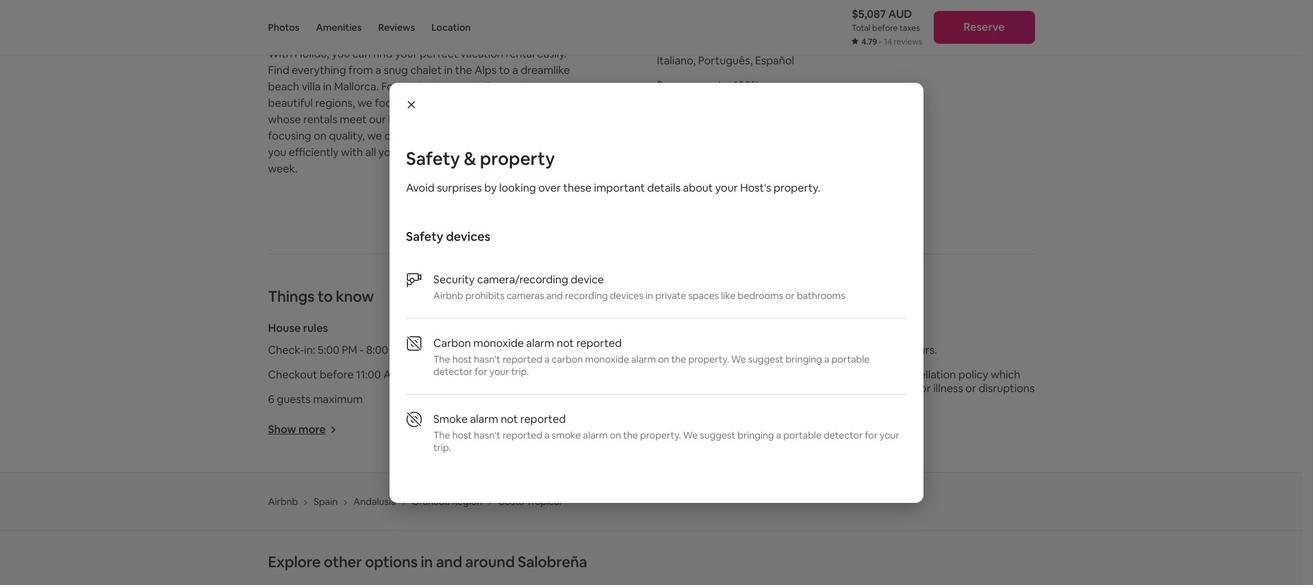 Task type: describe. For each thing, give the bounding box(es) containing it.
in right options
[[421, 553, 433, 572]]

your inside the smoke alarm not reported the host hasn't reported a smoke alarm on the property. we suggest bringing a portable detector for your trip.
[[880, 429, 900, 442]]

reviews button
[[378, 0, 415, 55]]

working
[[421, 96, 461, 110]]

payment,
[[745, 188, 781, 199]]

0 horizontal spatial airbnb
[[268, 496, 298, 508]]

monoxide for carbon monoxide alarm not reported
[[568, 343, 618, 358]]

deutsch,
[[866, 40, 911, 54]]

on inside carbon monoxide alarm not reported the host hasn't reported a carbon monoxide alarm on the property. we suggest bringing a portable detector for your trip.
[[658, 353, 670, 365]]

and inside security camera/recording device airbnb prohibits cameras and recording devices in private spaces like bedrooms or bathrooms
[[547, 289, 563, 302]]

trip. inside the smoke alarm not reported the host hasn't reported a smoke alarm on the property. we suggest bringing a portable detector for your trip.
[[434, 442, 451, 454]]

with holidu, you can find your perfect vacation rental easily. find everything from a snug chalet in the alps to a dreamlike beach villa in mallorca. for a relaxing stay in europe's most beautiful regions, we focus on working with certified hosts, whose rentals meet our high-quality criteria. in addition to focusing on quality, we offer customer service that supports you efficiently with all your questions and concerns 7 days a week.
[[268, 47, 571, 176]]

0 horizontal spatial cancellation
[[812, 343, 872, 358]]

devices inside security camera/recording device airbnb prohibits cameras and recording devices in private spaces like bedrooms or bathrooms
[[610, 289, 644, 302]]

0 horizontal spatial reviews
[[317, 15, 358, 29]]

more for guests
[[299, 423, 326, 437]]

for inside carbon monoxide alarm not reported the host hasn't reported a carbon monoxide alarm on the property. we suggest bringing a portable detector for your trip.
[[475, 365, 488, 378]]

granada
[[412, 496, 450, 508]]

carbon monoxide alarm not reported
[[528, 343, 716, 358]]

about
[[683, 181, 713, 195]]

and inside the with holidu, you can find your perfect vacation rental easily. find everything from a snug chalet in the alps to a dreamlike beach villa in mallorca. for a relaxing stay in europe's most beautiful regions, we focus on working with certified hosts, whose rentals meet our high-quality criteria. in addition to focusing on quality, we offer customer service that supports you efficiently with all your questions and concerns 7 days a week.
[[455, 145, 474, 160]]

spain link
[[314, 496, 338, 508]]

0 vertical spatial policy
[[854, 321, 885, 336]]

2 horizontal spatial more
[[818, 425, 845, 440]]

easily.
[[537, 47, 567, 61]]

for inside the smoke alarm not reported the host hasn't reported a smoke alarm on the property. we suggest bringing a portable detector for your trip.
[[865, 429, 878, 442]]

service
[[462, 129, 498, 143]]

rate
[[709, 78, 729, 92]]

outside
[[776, 199, 805, 210]]

am
[[384, 368, 400, 382]]

hasn't inside the smoke alarm not reported the host hasn't reported a smoke alarm on the property. we suggest bringing a portable detector for your trip.
[[474, 429, 501, 442]]

security for security camera/recording device airbnb prohibits cameras and recording devices in private spaces like bedrooms or bathrooms
[[434, 272, 475, 287]]

check-
[[268, 343, 304, 358]]

region
[[452, 496, 483, 508]]

2 horizontal spatial show
[[787, 425, 815, 440]]

before inside $5,087 aud total before taxes
[[873, 23, 898, 34]]

find
[[268, 63, 290, 77]]

most
[[530, 79, 556, 94]]

amenities button
[[316, 0, 362, 55]]

supports
[[524, 129, 569, 143]]

these
[[564, 181, 592, 195]]

français,
[[820, 40, 864, 54]]

1 horizontal spatial reviews
[[378, 21, 415, 34]]

smoke
[[552, 429, 581, 442]]

granada region link
[[412, 496, 483, 508]]

verified
[[435, 15, 473, 29]]

reported left smoke
[[503, 429, 543, 442]]

other
[[324, 553, 362, 572]]

checkout
[[268, 368, 318, 382]]

like
[[722, 289, 736, 302]]

we inside the smoke alarm not reported the host hasn't reported a smoke alarm on the property. we suggest bringing a portable detector for your trip.
[[684, 429, 698, 442]]

andalusia link
[[354, 496, 396, 508]]

portable inside the smoke alarm not reported the host hasn't reported a smoke alarm on the property. we suggest bringing a portable detector for your trip.
[[784, 429, 822, 442]]

to
[[685, 188, 694, 199]]

1 horizontal spatial with
[[463, 96, 485, 110]]

beach
[[268, 79, 300, 94]]

english,
[[780, 40, 818, 54]]

applies
[[787, 382, 823, 396]]

photos
[[268, 21, 300, 34]]

host inside carbon monoxide alarm not reported the host hasn't reported a carbon monoxide alarm on the property. we suggest bringing a portable detector for your trip.
[[453, 353, 472, 365]]

safety & property for monoxide
[[528, 321, 619, 336]]

hasn't inside carbon monoxide alarm not reported the host hasn't reported a carbon monoxide alarm on the property. we suggest bringing a portable detector for your trip.
[[474, 353, 501, 365]]

property for alarm
[[573, 321, 619, 336]]

1 horizontal spatial you
[[332, 47, 350, 61]]

with
[[268, 47, 292, 61]]

1 horizontal spatial to
[[499, 63, 510, 77]]

1 pm from the left
[[342, 343, 357, 358]]

reported up smoke
[[521, 412, 566, 426]]

villa
[[302, 79, 321, 94]]

reported down the carbon monoxide alarm not reported at the bottom of page
[[615, 368, 660, 382]]

7
[[525, 145, 531, 160]]

smoke for smoke alarm not reported the host hasn't reported a smoke alarm on the property. we suggest bringing a portable detector for your trip.
[[434, 412, 468, 426]]

maximum
[[313, 393, 363, 407]]

airbnb inside security camera/recording device airbnb prohibits cameras and recording devices in private spaces like bedrooms or bathrooms
[[434, 289, 464, 302]]

mallorca.
[[334, 79, 379, 94]]

focus
[[375, 96, 403, 110]]

rentals
[[304, 112, 338, 127]]

2 vertical spatial and
[[436, 553, 462, 572]]

detector inside carbon monoxide alarm not reported the host hasn't reported a carbon monoxide alarm on the property. we suggest bringing a portable detector for your trip.
[[434, 365, 473, 378]]

portable inside carbon monoxide alarm not reported the host hasn't reported a carbon monoxide alarm on the property. we suggest bringing a portable detector for your trip.
[[832, 353, 870, 365]]

costa tropical
[[498, 496, 562, 508]]

never
[[783, 188, 804, 199]]

0 horizontal spatial devices
[[446, 228, 491, 244]]

identity verified
[[394, 15, 473, 29]]

carbon for carbon monoxide alarm not reported
[[528, 343, 565, 358]]

6 guests maximum
[[268, 393, 363, 407]]

property for by
[[480, 147, 555, 170]]

reserve
[[964, 20, 1005, 34]]

offer
[[385, 129, 409, 143]]

reported up "smoke alarm not reported" on the bottom
[[577, 336, 622, 350]]

rules
[[303, 321, 328, 336]]

efficiently
[[289, 145, 339, 160]]

4.79
[[862, 36, 878, 47]]

4.79 · 14 reviews
[[862, 36, 923, 47]]

camera/recording for security camera/recording device
[[571, 393, 663, 407]]

property. inside carbon monoxide alarm not reported the host hasn't reported a carbon monoxide alarm on the property. we suggest bringing a portable detector for your trip.
[[689, 353, 730, 365]]

in right stay
[[474, 79, 483, 94]]

reserve button
[[934, 11, 1035, 44]]

the inside review the host's full cancellation policy which applies even if you cancel for illness or disruptions caused by covid-19.
[[825, 368, 842, 382]]

2 horizontal spatial property.
[[774, 181, 821, 195]]

days
[[534, 145, 557, 160]]

which
[[991, 368, 1021, 382]]

cancel
[[882, 382, 914, 396]]

more for camera/recording
[[558, 423, 585, 437]]

regions,
[[315, 96, 355, 110]]

on down rentals
[[314, 129, 327, 143]]

trip. inside carbon monoxide alarm not reported the host hasn't reported a carbon monoxide alarm on the property. we suggest bringing a portable detector for your trip.
[[512, 365, 529, 378]]

host's
[[845, 368, 876, 382]]

reported down "spaces"
[[671, 343, 716, 358]]

2 horizontal spatial show more button
[[787, 425, 856, 440]]

2 horizontal spatial show more
[[787, 425, 845, 440]]

avoid surprises by looking over these important details about your host's property.
[[406, 181, 821, 195]]

camera/recording for security camera/recording device airbnb prohibits cameras and recording devices in private spaces like bedrooms or bathrooms
[[477, 272, 569, 287]]

prohibits
[[466, 289, 505, 302]]

surprises
[[437, 181, 482, 195]]

in inside security camera/recording device airbnb prohibits cameras and recording devices in private spaces like bedrooms or bathrooms
[[646, 289, 654, 302]]

can
[[353, 47, 371, 61]]

salobreña
[[518, 553, 588, 572]]

smoke for smoke alarm not reported
[[528, 368, 562, 382]]

reviews
[[894, 36, 923, 47]]

show for 6
[[268, 423, 296, 437]]

the inside the smoke alarm not reported the host hasn't reported a smoke alarm on the property. we suggest bringing a portable detector for your trip.
[[434, 429, 451, 442]]

reported left the carbon
[[503, 353, 543, 365]]

location
[[432, 21, 471, 34]]

communicate
[[722, 199, 774, 210]]

safety for carbon
[[528, 321, 561, 336]]

total
[[852, 23, 871, 34]]

bringing inside carbon monoxide alarm not reported the host hasn't reported a carbon monoxide alarm on the property. we suggest bringing a portable detector for your trip.
[[786, 353, 823, 365]]

1 vertical spatial we
[[367, 129, 382, 143]]

in:
[[304, 343, 316, 358]]

app.
[[726, 210, 743, 221]]

week.
[[268, 162, 298, 176]]

covid-
[[841, 395, 879, 410]]

alps
[[475, 63, 497, 77]]

from
[[349, 63, 373, 77]]

bedrooms
[[738, 289, 784, 302]]

bathrooms
[[797, 289, 846, 302]]

on inside the smoke alarm not reported the host hasn't reported a smoke alarm on the property. we suggest bringing a portable detector for your trip.
[[610, 429, 621, 442]]

customer
[[411, 129, 460, 143]]

we inside carbon monoxide alarm not reported the host hasn't reported a carbon monoxide alarm on the property. we suggest bringing a portable detector for your trip.
[[732, 353, 747, 365]]

the inside carbon monoxide alarm not reported the host hasn't reported a carbon monoxide alarm on the property. we suggest bringing a portable detector for your trip.
[[672, 353, 687, 365]]

illness
[[934, 382, 964, 396]]

guests
[[277, 393, 311, 407]]

quality,
[[329, 129, 365, 143]]

italiano,
[[657, 53, 696, 68]]



Task type: vqa. For each thing, say whether or not it's contained in the screenshot.
Costa Tropical
yes



Task type: locate. For each thing, give the bounding box(es) containing it.
0 horizontal spatial property
[[480, 147, 555, 170]]

airbnb right of
[[831, 199, 856, 210]]

1 horizontal spatial smoke
[[528, 368, 562, 382]]

and
[[455, 145, 474, 160], [547, 289, 563, 302], [436, 553, 462, 572]]

in
[[491, 112, 500, 127]]

vacation
[[461, 47, 504, 61]]

for
[[382, 79, 398, 94]]

property up the carbon monoxide alarm not reported at the bottom of page
[[573, 321, 619, 336]]

cancellation down hours.
[[896, 368, 957, 382]]

1 vertical spatial host
[[453, 429, 472, 442]]

cancellation down cancellation policy
[[812, 343, 872, 358]]

options
[[365, 553, 418, 572]]

trip. up the granada region link
[[434, 442, 451, 454]]

full
[[878, 368, 894, 382]]

for
[[875, 343, 889, 358], [475, 365, 488, 378], [917, 382, 931, 396], [865, 429, 878, 442]]

0 horizontal spatial show
[[268, 423, 296, 437]]

before up 14 on the top of page
[[873, 23, 898, 34]]

caused
[[787, 395, 823, 410]]

detector right am
[[434, 365, 473, 378]]

& for surprises
[[464, 147, 477, 170]]

explore other options in and around salobreña
[[268, 553, 588, 572]]

& down service
[[464, 147, 477, 170]]

0 horizontal spatial detector
[[434, 365, 473, 378]]

not inside the smoke alarm not reported the host hasn't reported a smoke alarm on the property. we suggest bringing a portable detector for your trip.
[[501, 412, 518, 426]]

pm left -
[[342, 343, 357, 358]]

0 horizontal spatial portable
[[784, 429, 822, 442]]

or inside review the host's full cancellation policy which applies even if you cancel for illness or disruptions caused by covid-19.
[[966, 382, 977, 396]]

carbon for carbon monoxide alarm not reported the host hasn't reported a carbon monoxide alarm on the property. we suggest bringing a portable detector for your trip.
[[434, 336, 471, 350]]

in right villa
[[323, 79, 332, 94]]

0 vertical spatial host
[[453, 353, 472, 365]]

1 horizontal spatial show more
[[528, 423, 585, 437]]

explore
[[268, 553, 321, 572]]

0 vertical spatial property.
[[774, 181, 821, 195]]

review
[[787, 368, 823, 382]]

1 vertical spatial you
[[268, 145, 287, 160]]

your
[[395, 47, 418, 61], [379, 145, 401, 160], [716, 181, 738, 195], [726, 188, 743, 199], [490, 365, 510, 378], [880, 429, 900, 442]]

·
[[880, 36, 882, 47]]

device for security camera/recording device airbnb prohibits cameras and recording devices in private spaces like bedrooms or bathrooms
[[571, 272, 604, 287]]

1 vertical spatial suggest
[[700, 429, 736, 442]]

the up stay
[[455, 63, 473, 77]]

1 vertical spatial airbnb
[[434, 289, 464, 302]]

we down mallorca.
[[358, 96, 373, 110]]

1 hasn't from the top
[[474, 353, 501, 365]]

0 vertical spatial property
[[480, 147, 555, 170]]

1 horizontal spatial detector
[[824, 429, 863, 442]]

1 vertical spatial the
[[434, 429, 451, 442]]

1 vertical spatial safety
[[406, 228, 444, 244]]

show more down caused
[[787, 425, 845, 440]]

policy up 'free cancellation for 48 hours.'
[[854, 321, 885, 336]]

on down security camera/recording device
[[610, 429, 621, 442]]

property. down "spaces"
[[689, 353, 730, 365]]

show more button for guests
[[268, 423, 337, 437]]

1 horizontal spatial bringing
[[786, 353, 823, 365]]

reviews right 2,022
[[317, 15, 358, 29]]

camera/recording inside security camera/recording device airbnb prohibits cameras and recording devices in private spaces like bedrooms or bathrooms
[[477, 272, 569, 287]]

devices down "surprises"
[[446, 228, 491, 244]]

free
[[787, 343, 809, 358]]

smoke inside the smoke alarm not reported the host hasn't reported a smoke alarm on the property. we suggest bringing a portable detector for your trip.
[[434, 412, 468, 426]]

safety down customer
[[406, 147, 460, 170]]

europe's
[[485, 79, 528, 94]]

or
[[712, 199, 721, 210], [716, 210, 724, 221], [786, 289, 795, 302], [966, 382, 977, 396]]

camera/recording
[[477, 272, 569, 287], [571, 393, 663, 407]]

and down service
[[455, 145, 474, 160]]

5:00
[[318, 343, 340, 358]]

detector
[[434, 365, 473, 378], [824, 429, 863, 442]]

not inside carbon monoxide alarm not reported the host hasn't reported a carbon monoxide alarm on the property. we suggest bringing a portable detector for your trip.
[[557, 336, 574, 350]]

with up the criteria.
[[463, 96, 485, 110]]

more down 6 guests maximum
[[299, 423, 326, 437]]

before down check-in: 5:00 pm - 8:00 pm
[[320, 368, 354, 382]]

our
[[369, 112, 386, 127]]

0 horizontal spatial more
[[299, 423, 326, 437]]

by left looking
[[485, 181, 497, 195]]

host inside the smoke alarm not reported the host hasn't reported a smoke alarm on the property. we suggest bringing a portable detector for your trip.
[[453, 429, 472, 442]]

0 vertical spatial suggest
[[749, 353, 784, 365]]

0 vertical spatial we
[[732, 353, 747, 365]]

beautiful
[[268, 96, 313, 110]]

you inside review the host's full cancellation policy which applies even if you cancel for illness or disruptions caused by covid-19.
[[861, 382, 879, 396]]

the up the granada region link
[[434, 429, 451, 442]]

2 hasn't from the top
[[474, 429, 501, 442]]

transfer
[[806, 188, 836, 199]]

property. down security camera/recording device
[[641, 429, 682, 442]]

pm right 8:00 in the bottom left of the page
[[391, 343, 406, 358]]

0 horizontal spatial by
[[485, 181, 497, 195]]

to down hosts,
[[547, 112, 558, 127]]

show more button down guests
[[268, 423, 337, 437]]

security inside security camera/recording device airbnb prohibits cameras and recording devices in private spaces like bedrooms or bathrooms
[[434, 272, 475, 287]]

0 vertical spatial with
[[463, 96, 485, 110]]

0 vertical spatial we
[[358, 96, 373, 110]]

spain
[[314, 496, 338, 508]]

more down caused
[[818, 425, 845, 440]]

concerns
[[477, 145, 523, 160]]

safety & property dialog
[[390, 83, 924, 503]]

reviews up the find
[[378, 21, 415, 34]]

airbnb left "prohibits"
[[434, 289, 464, 302]]

0 horizontal spatial we
[[684, 429, 698, 442]]

host up region
[[453, 429, 472, 442]]

a
[[376, 63, 382, 77], [513, 63, 519, 77], [400, 79, 406, 94], [560, 145, 565, 160], [545, 353, 550, 365], [825, 353, 830, 365], [545, 429, 550, 442], [777, 429, 782, 442]]

device up the recording
[[571, 272, 604, 287]]

airbnb inside the to protect your payment, never transfer money or communicate outside of the airbnb website or app.
[[831, 199, 856, 210]]

0 vertical spatial &
[[464, 147, 477, 170]]

2 vertical spatial property.
[[641, 429, 682, 442]]

host down "prohibits"
[[453, 353, 472, 365]]

11:00
[[356, 368, 381, 382]]

1 vertical spatial cancellation
[[896, 368, 957, 382]]

photos button
[[268, 0, 300, 55]]

1 vertical spatial to
[[547, 112, 558, 127]]

by
[[485, 181, 497, 195], [826, 395, 838, 410]]

0 vertical spatial before
[[873, 23, 898, 34]]

1 vertical spatial property
[[573, 321, 619, 336]]

0 horizontal spatial smoke
[[434, 412, 468, 426]]

0 horizontal spatial before
[[320, 368, 354, 382]]

carbon down "prohibits"
[[434, 336, 471, 350]]

cancellation inside review the host's full cancellation policy which applies even if you cancel for illness or disruptions caused by covid-19.
[[896, 368, 957, 382]]

detector down covid-
[[824, 429, 863, 442]]

or for even
[[966, 382, 977, 396]]

1 horizontal spatial trip.
[[512, 365, 529, 378]]

the inside the to protect your payment, never transfer money or communicate outside of the airbnb website or app.
[[816, 199, 829, 210]]

detector inside the smoke alarm not reported the host hasn't reported a smoke alarm on the property. we suggest bringing a portable detector for your trip.
[[824, 429, 863, 442]]

cancellation policy
[[787, 321, 885, 336]]

español
[[756, 53, 795, 68]]

2 horizontal spatial airbnb
[[831, 199, 856, 210]]

the down security camera/recording device
[[624, 429, 638, 442]]

0 vertical spatial and
[[455, 145, 474, 160]]

in left private
[[646, 289, 654, 302]]

or left app.
[[716, 210, 724, 221]]

1 vertical spatial portable
[[784, 429, 822, 442]]

show more for camera/recording
[[528, 423, 585, 437]]

2 horizontal spatial you
[[861, 382, 879, 396]]

0 horizontal spatial device
[[571, 272, 604, 287]]

device up the smoke alarm not reported the host hasn't reported a smoke alarm on the property. we suggest bringing a portable detector for your trip.
[[665, 393, 698, 407]]

with
[[463, 96, 485, 110], [341, 145, 363, 160]]

portable up host's
[[832, 353, 870, 365]]

we
[[732, 353, 747, 365], [684, 429, 698, 442]]

0 vertical spatial smoke
[[528, 368, 562, 382]]

smoke alarm not reported
[[528, 368, 660, 382]]

2 vertical spatial airbnb
[[268, 496, 298, 508]]

0 horizontal spatial with
[[341, 145, 363, 160]]

recording
[[565, 289, 608, 302]]

1 horizontal spatial camera/recording
[[571, 393, 663, 407]]

1 horizontal spatial before
[[873, 23, 898, 34]]

0 vertical spatial device
[[571, 272, 604, 287]]

safety & property inside dialog
[[406, 147, 555, 170]]

0 vertical spatial safety & property
[[406, 147, 555, 170]]

that
[[501, 129, 522, 143]]

on up high-
[[405, 96, 418, 110]]

0 horizontal spatial you
[[268, 145, 287, 160]]

smoke alarm not reported the host hasn't reported a smoke alarm on the property. we suggest bringing a portable detector for your trip.
[[434, 412, 900, 454]]

safety down cameras
[[528, 321, 561, 336]]

and left around
[[436, 553, 462, 572]]

and right cameras
[[547, 289, 563, 302]]

0 vertical spatial devices
[[446, 228, 491, 244]]

the right of
[[816, 199, 829, 210]]

property down the that
[[480, 147, 555, 170]]

1 vertical spatial bringing
[[738, 429, 775, 442]]

airbnb link
[[268, 496, 298, 508]]

1 vertical spatial hasn't
[[474, 429, 501, 442]]

or for communicate
[[716, 210, 724, 221]]

show more down security camera/recording device
[[528, 423, 585, 437]]

1 horizontal spatial suggest
[[749, 353, 784, 365]]

carbon inside carbon monoxide alarm not reported the host hasn't reported a carbon monoxide alarm on the property. we suggest bringing a portable detector for your trip.
[[434, 336, 471, 350]]

show more down guests
[[268, 423, 326, 437]]

device for security camera/recording device
[[665, 393, 698, 407]]

1 horizontal spatial show more button
[[528, 423, 596, 437]]

by right caused
[[826, 395, 838, 410]]

by inside review the host's full cancellation policy which applies even if you cancel for illness or disruptions caused by covid-19.
[[826, 395, 838, 410]]

monoxide for carbon monoxide alarm not reported the host hasn't reported a carbon monoxide alarm on the property. we suggest bringing a portable detector for your trip.
[[474, 336, 524, 350]]

your inside carbon monoxide alarm not reported the host hasn't reported a carbon monoxide alarm on the property. we suggest bringing a portable detector for your trip.
[[490, 365, 510, 378]]

high-
[[389, 112, 414, 127]]

stay
[[451, 79, 471, 94]]

1 horizontal spatial we
[[732, 353, 747, 365]]

safety & property down service
[[406, 147, 555, 170]]

carbon
[[552, 353, 583, 365]]

or inside security camera/recording device airbnb prohibits cameras and recording devices in private spaces like bedrooms or bathrooms
[[786, 289, 795, 302]]

to protect your payment, never transfer money or communicate outside of the airbnb website or app.
[[685, 188, 856, 221]]

questions
[[404, 145, 453, 160]]

your inside the to protect your payment, never transfer money or communicate outside of the airbnb website or app.
[[726, 188, 743, 199]]

1 horizontal spatial devices
[[610, 289, 644, 302]]

0 horizontal spatial bringing
[[738, 429, 775, 442]]

or right illness
[[966, 382, 977, 396]]

for inside review the host's full cancellation policy which applies even if you cancel for illness or disruptions caused by covid-19.
[[917, 382, 931, 396]]

& up the carbon
[[563, 321, 571, 336]]

property. inside the smoke alarm not reported the host hasn't reported a smoke alarm on the property. we suggest bringing a portable detector for your trip.
[[641, 429, 682, 442]]

0 vertical spatial you
[[332, 47, 350, 61]]

trip. left the carbon
[[512, 365, 529, 378]]

to up europe's
[[499, 63, 510, 77]]

-
[[360, 343, 364, 358]]

details
[[648, 181, 681, 195]]

or right the "bedrooms"
[[786, 289, 795, 302]]

device inside security camera/recording device airbnb prohibits cameras and recording devices in private spaces like bedrooms or bathrooms
[[571, 272, 604, 287]]

safety & property for surprises
[[406, 147, 555, 170]]

with down quality,
[[341, 145, 363, 160]]

& inside dialog
[[464, 147, 477, 170]]

1 vertical spatial property.
[[689, 353, 730, 365]]

portable
[[832, 353, 870, 365], [784, 429, 822, 442]]

0 horizontal spatial pm
[[342, 343, 357, 358]]

response
[[657, 78, 706, 92]]

costa tropical link
[[498, 496, 562, 508]]

1 horizontal spatial show
[[528, 423, 556, 437]]

you left can
[[332, 47, 350, 61]]

safety for avoid
[[406, 147, 460, 170]]

carbon up "smoke alarm not reported" on the bottom
[[528, 343, 565, 358]]

the
[[455, 63, 473, 77], [816, 199, 829, 210], [672, 353, 687, 365], [825, 368, 842, 382], [624, 429, 638, 442]]

& for monoxide
[[563, 321, 571, 336]]

0 horizontal spatial suggest
[[700, 429, 736, 442]]

2,022 reviews
[[287, 15, 358, 29]]

criteria.
[[451, 112, 489, 127]]

1 vertical spatial devices
[[610, 289, 644, 302]]

2 pm from the left
[[391, 343, 406, 358]]

1 horizontal spatial more
[[558, 423, 585, 437]]

0 vertical spatial security
[[434, 272, 475, 287]]

policy left the which
[[959, 368, 989, 382]]

2 horizontal spatial to
[[547, 112, 558, 127]]

6
[[268, 393, 275, 407]]

1 vertical spatial trip.
[[434, 442, 451, 454]]

48
[[892, 343, 905, 358]]

show for security
[[528, 423, 556, 437]]

chalet
[[411, 63, 442, 77]]

hosts,
[[533, 96, 563, 110]]

granada region
[[412, 496, 483, 508]]

1 vertical spatial camera/recording
[[571, 393, 663, 407]]

1 horizontal spatial property.
[[689, 353, 730, 365]]

0 horizontal spatial property.
[[641, 429, 682, 442]]

by inside safety & property dialog
[[485, 181, 497, 195]]

suggest inside the smoke alarm not reported the host hasn't reported a smoke alarm on the property. we suggest bringing a portable detector for your trip.
[[700, 429, 736, 442]]

safety & property up the carbon
[[528, 321, 619, 336]]

property inside dialog
[[480, 147, 555, 170]]

safety down avoid
[[406, 228, 444, 244]]

security camera/recording device
[[528, 393, 698, 407]]

we
[[358, 96, 373, 110], [367, 129, 382, 143]]

suggest inside carbon monoxide alarm not reported the host hasn't reported a carbon monoxide alarm on the property. we suggest bringing a portable detector for your trip.
[[749, 353, 784, 365]]

camera/recording down "smoke alarm not reported" on the bottom
[[571, 393, 663, 407]]

pm
[[342, 343, 357, 358], [391, 343, 406, 358]]

0 horizontal spatial carbon
[[434, 336, 471, 350]]

on down private
[[658, 353, 670, 365]]

rental
[[506, 47, 535, 61]]

spaces
[[689, 289, 719, 302]]

money
[[685, 199, 711, 210]]

over
[[539, 181, 561, 195]]

website
[[685, 210, 715, 221]]

policy inside review the host's full cancellation policy which applies even if you cancel for illness or disruptions caused by covid-19.
[[959, 368, 989, 382]]

devices right the recording
[[610, 289, 644, 302]]

2 host from the top
[[453, 429, 472, 442]]

1 horizontal spatial portable
[[832, 353, 870, 365]]

1 vertical spatial policy
[[959, 368, 989, 382]]

1 horizontal spatial policy
[[959, 368, 989, 382]]

more down security camera/recording device
[[558, 423, 585, 437]]

0 vertical spatial bringing
[[786, 353, 823, 365]]

1 vertical spatial with
[[341, 145, 363, 160]]

1 vertical spatial smoke
[[434, 412, 468, 426]]

show more button down caused
[[787, 425, 856, 440]]

the inside the smoke alarm not reported the host hasn't reported a smoke alarm on the property. we suggest bringing a portable detector for your trip.
[[624, 429, 638, 442]]

security up smoke
[[528, 393, 569, 407]]

1 horizontal spatial cancellation
[[896, 368, 957, 382]]

1 host from the top
[[453, 353, 472, 365]]

relaxing
[[408, 79, 448, 94]]

the down private
[[672, 353, 687, 365]]

safety devices
[[406, 228, 491, 244]]

0 vertical spatial portable
[[832, 353, 870, 365]]

2 the from the top
[[434, 429, 451, 442]]

smoke
[[528, 368, 562, 382], [434, 412, 468, 426]]

property
[[480, 147, 555, 170], [573, 321, 619, 336]]

bringing inside the smoke alarm not reported the host hasn't reported a smoke alarm on the property. we suggest bringing a portable detector for your trip.
[[738, 429, 775, 442]]

disruptions
[[979, 382, 1035, 396]]

or right money at the top
[[712, 199, 721, 210]]

security up "prohibits"
[[434, 272, 475, 287]]

ελληνικά,
[[914, 40, 961, 54]]

the right 8:00 in the bottom left of the page
[[434, 353, 451, 365]]

response rate : 100%
[[657, 78, 760, 92]]

to left "know"
[[318, 287, 333, 306]]

portable down caused
[[784, 429, 822, 442]]

hasn't
[[474, 353, 501, 365], [474, 429, 501, 442]]

you up 'week.'
[[268, 145, 287, 160]]

0 vertical spatial hasn't
[[474, 353, 501, 365]]

airbnb
[[831, 199, 856, 210], [434, 289, 464, 302], [268, 496, 298, 508]]

property. up outside
[[774, 181, 821, 195]]

in down perfect
[[444, 63, 453, 77]]

the inside carbon monoxide alarm not reported the host hasn't reported a carbon monoxide alarm on the property. we suggest bringing a portable detector for your trip.
[[434, 353, 451, 365]]

$5,087 aud total before taxes
[[852, 7, 921, 34]]

0 horizontal spatial security
[[434, 272, 475, 287]]

0 horizontal spatial show more button
[[268, 423, 337, 437]]

1 horizontal spatial airbnb
[[434, 289, 464, 302]]

the inside the with holidu, you can find your perfect vacation rental easily. find everything from a snug chalet in the alps to a dreamlike beach villa in mallorca. for a relaxing stay in europe's most beautiful regions, we focus on working with certified hosts, whose rentals meet our high-quality criteria. in addition to focusing on quality, we offer customer service that supports you efficiently with all your questions and concerns 7 days a week.
[[455, 63, 473, 77]]

1 vertical spatial &
[[563, 321, 571, 336]]

you right if
[[861, 382, 879, 396]]

1 horizontal spatial pm
[[391, 343, 406, 358]]

0 vertical spatial detector
[[434, 365, 473, 378]]

all
[[366, 145, 376, 160]]

show more button for camera/recording
[[528, 423, 596, 437]]

or for devices
[[786, 289, 795, 302]]

1 horizontal spatial property
[[573, 321, 619, 336]]

0 horizontal spatial to
[[318, 287, 333, 306]]

we down the our
[[367, 129, 382, 143]]

the left if
[[825, 368, 842, 382]]

devices
[[446, 228, 491, 244], [610, 289, 644, 302]]

airbnb left spain
[[268, 496, 298, 508]]

1 vertical spatial detector
[[824, 429, 863, 442]]

1 the from the top
[[434, 353, 451, 365]]

100%
[[734, 78, 760, 92]]

protect
[[696, 188, 725, 199]]

show more button down security camera/recording device
[[528, 423, 596, 437]]

around
[[466, 553, 515, 572]]

camera/recording up cameras
[[477, 272, 569, 287]]

security for security camera/recording device
[[528, 393, 569, 407]]

0 vertical spatial to
[[499, 63, 510, 77]]

show more for guests
[[268, 423, 326, 437]]



